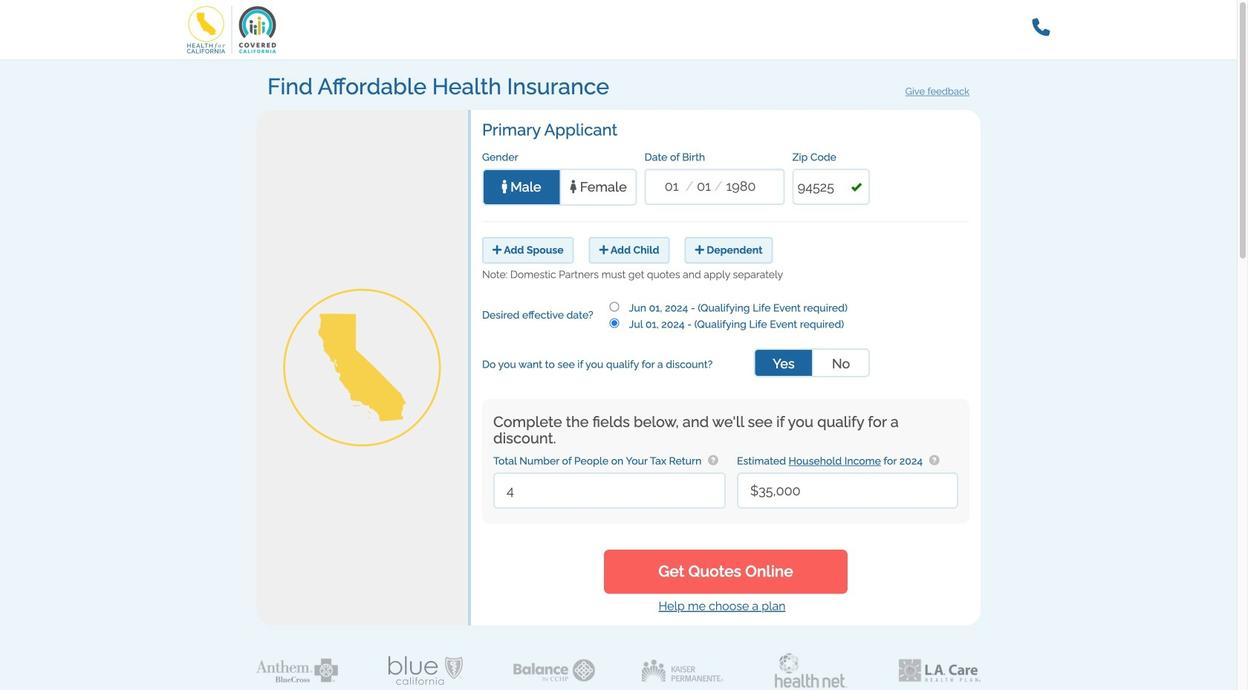 Task type: vqa. For each thing, say whether or not it's contained in the screenshot.
The Sharp Health Insurance image at the left bottom of the page
no



Task type: describe. For each thing, give the bounding box(es) containing it.
anthem blue cross covered ca image
[[256, 659, 338, 683]]

male image
[[502, 180, 507, 194]]

question sign image
[[708, 456, 718, 466]]

# number field
[[493, 473, 726, 509]]

yyyy text field
[[722, 170, 760, 203]]

female image
[[570, 180, 577, 194]]

annual household income image
[[929, 456, 940, 466]]



Task type: locate. For each thing, give the bounding box(es) containing it.
mm text field
[[658, 170, 686, 203]]

1 horizontal spatial plus image
[[695, 245, 704, 255]]

covered california kaiser plans image
[[642, 660, 724, 682]]

None text field
[[792, 169, 870, 205]]

0 horizontal spatial plus image
[[599, 245, 608, 255]]

ok image
[[851, 182, 862, 193]]

covered california health net plans image
[[774, 653, 848, 689]]

plus image
[[599, 245, 608, 255], [695, 245, 704, 255]]

None radio
[[610, 302, 619, 312], [610, 319, 619, 328], [610, 302, 619, 312], [610, 319, 619, 328]]

1 plus image from the left
[[599, 245, 608, 255]]

dd text field
[[694, 170, 714, 203]]

form
[[256, 74, 981, 690]]

2 plus image from the left
[[695, 245, 704, 255]]

covered california blue shield image
[[389, 656, 463, 685]]

chinese community health plan image
[[513, 659, 595, 682]]

health insurance quotes for california image
[[256, 262, 468, 474]]

plus image
[[493, 245, 502, 255]]

$ text field
[[737, 473, 958, 509]]



